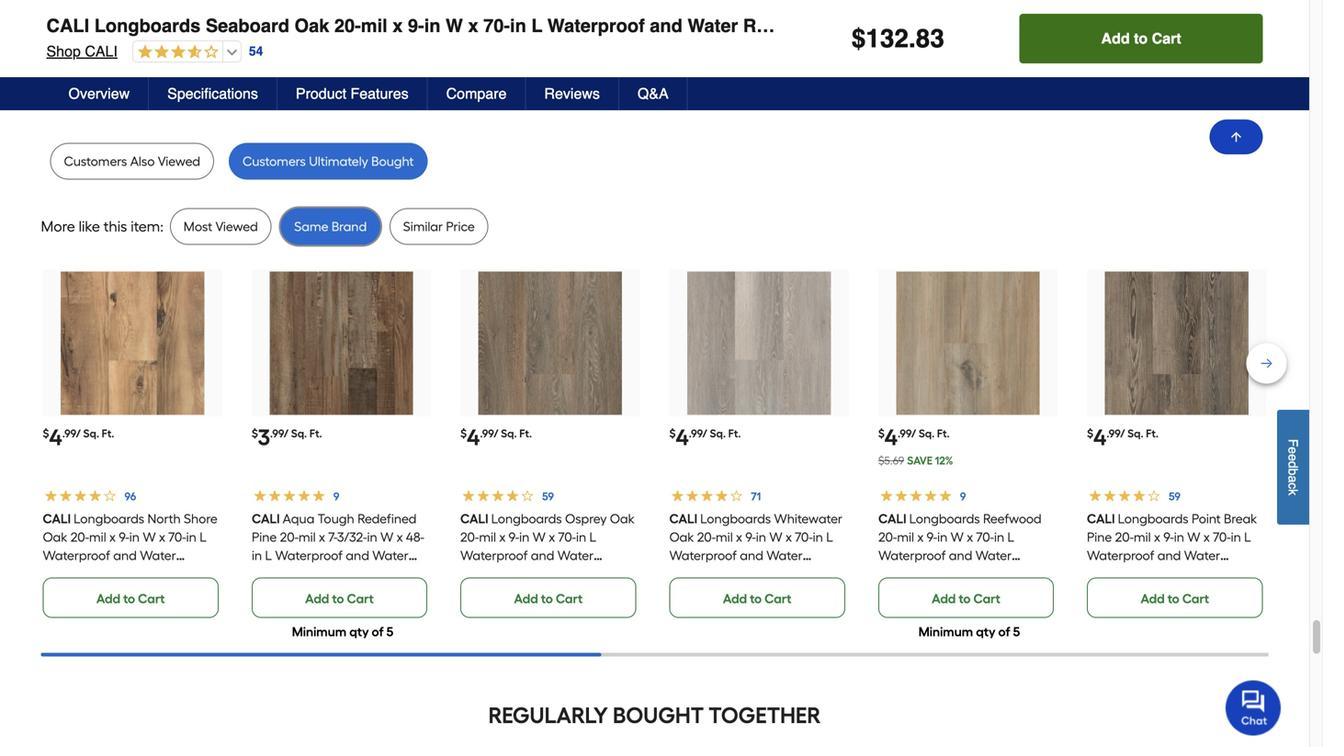 Task type: vqa. For each thing, say whether or not it's contained in the screenshot.
cali longboards reefwood 20-mil x 9-in w x 70-in l waterproof and water resistant interlocking luxury vinyl plank flooring (26.62-sq ft/ carton) "image"
yes



Task type: describe. For each thing, give the bounding box(es) containing it.
ft. for longboards whitewater oak 20-mil x 9-in w x 70-in l waterproof and water resistant interlocking luxury vinyl plank flooring (26.62-sq ft/ carton)
[[728, 427, 741, 440]]

plank inside longboards reefwood 20-mil x 9-in w x 70-in l waterproof and water resistant interlocking luxury vinyl plank flooring (26.62-sq ft/ carton)
[[909, 585, 941, 600]]

mil inside longboards reefwood 20-mil x 9-in w x 70-in l waterproof and water resistant interlocking luxury vinyl plank flooring (26.62-sq ft/ carton)
[[897, 529, 914, 545]]

waterproof inside longboards reefwood 20-mil x 9-in w x 70-in l waterproof and water resistant interlocking luxury vinyl plank flooring (26.62-sq ft/ carton)
[[878, 548, 946, 563]]

oak inside longboards north shore oak 20-mil x 9-in w x 70-in l waterproof and water resistant interlocking luxury vinyl plank flooring (26.62-sq ft/ carton)
[[43, 529, 67, 545]]

$ for longboards osprey oak 20-mil x 9-in w x 70-in l waterproof and water resistant interlocking luxury vinyl plank flooring (26.62-sq ft/ carton)
[[461, 427, 467, 440]]

$5.69
[[878, 454, 904, 467]]

cali for longboards whitewater oak 20-mil x 9-in w x 70-in l waterproof and water resistant interlocking luxury vinyl plank flooring (26.62-sq ft/ carton)
[[670, 511, 698, 527]]

70- inside longboards whitewater oak 20-mil x 9-in w x 70-in l waterproof and water resistant interlocking luxury vinyl plank flooring (26.62-sq ft/ carton)
[[795, 529, 813, 545]]

and inside longboards osprey oak 20-mil x 9-in w x 70-in l waterproof and water resistant interlocking luxury vinyl plank flooring (26.62-sq ft/ carton)
[[531, 548, 555, 563]]

q&a button
[[619, 77, 688, 110]]

minimum qty of 5 for (23.77-
[[292, 624, 394, 640]]

reefwood
[[983, 511, 1042, 527]]

same brand
[[294, 219, 367, 234]]

resistant inside longboards north shore oak 20-mil x 9-in w x 70-in l waterproof and water resistant interlocking luxury vinyl plank flooring (26.62-sq ft/ carton)
[[43, 566, 95, 582]]

70- inside longboards reefwood 20-mil x 9-in w x 70-in l waterproof and water resistant interlocking luxury vinyl plank flooring (26.62-sq ft/ carton)
[[976, 529, 994, 545]]

2 e from the top
[[1286, 454, 1301, 461]]

$ 132 . 83
[[852, 24, 945, 53]]

carton) inside longboards osprey oak 20-mil x 9-in w x 70-in l waterproof and water resistant interlocking luxury vinyl plank flooring (26.62-sq ft/ carton)
[[478, 603, 523, 619]]

cart inside 3 list item
[[347, 591, 374, 607]]

20- inside longboards point break pine 20-mil x 9-in w x 70-in l waterproof and water resistant interlocking luxury vinyl plank flooring (26.62-sq ft/ carton)
[[1116, 529, 1134, 545]]

water inside longboards reefwood 20-mil x 9-in w x 70-in l waterproof and water resistant interlocking luxury vinyl plank flooring (26.62-sq ft/ carton)
[[976, 548, 1012, 563]]

regularly
[[489, 702, 608, 729]]

resistant inside longboards whitewater oak 20-mil x 9-in w x 70-in l waterproof and water resistant interlocking luxury vinyl plank flooring (26.62-sq ft/ carton)
[[670, 566, 722, 582]]

luxury right .
[[941, 15, 1002, 36]]

customers for you may also like
[[64, 153, 127, 169]]

.99/ for longboards point break pine 20-mil x 9-in w x 70-in l waterproof and water resistant interlocking luxury vinyl plank flooring (26.62-sq ft/ carton)
[[1107, 427, 1125, 440]]

plank inside "aqua tough redefined pine 20-mil x 7-3/32-in w x 48- in l waterproof and water resistant interlocking luxury vinyl plank flooring (23.77-sq ft/ carton)"
[[282, 585, 314, 600]]

longboards for longboards point break pine 20-mil x 9-in w x 70-in l waterproof and water resistant interlocking luxury vinyl plank flooring (26.62-sq ft/ carton)
[[1118, 511, 1189, 527]]

shore
[[184, 511, 218, 527]]

3/32-
[[337, 529, 367, 545]]

oak inside longboards osprey oak 20-mil x 9-in w x 70-in l waterproof and water resistant interlocking luxury vinyl plank flooring (26.62-sq ft/ carton)
[[610, 511, 635, 527]]

q&a
[[638, 85, 669, 102]]

and inside longboards north shore oak 20-mil x 9-in w x 70-in l waterproof and water resistant interlocking luxury vinyl plank flooring (26.62-sq ft/ carton)
[[113, 548, 137, 563]]

(26.62- inside longboards reefwood 20-mil x 9-in w x 70-in l waterproof and water resistant interlocking luxury vinyl plank flooring (26.62-sq ft/ carton)
[[994, 585, 1032, 600]]

waterproof inside "aqua tough redefined pine 20-mil x 7-3/32-in w x 48- in l waterproof and water resistant interlocking luxury vinyl plank flooring (23.77-sq ft/ carton)"
[[275, 548, 343, 563]]

save
[[907, 454, 933, 467]]

$ 3 .99/ sq. ft.
[[252, 424, 322, 451]]

similar price
[[403, 219, 475, 234]]

overview
[[68, 85, 130, 102]]

add inside 3 list item
[[305, 591, 329, 607]]

$ for aqua tough redefined pine 20-mil x 7-3/32-in w x 48- in l waterproof and water resistant interlocking luxury vinyl plank flooring (23.77-sq ft/ carton)
[[252, 427, 258, 440]]

osprey
[[565, 511, 607, 527]]

add inside button
[[1102, 30, 1130, 47]]

4 4 list item from the left
[[878, 270, 1058, 640]]

whitewater
[[774, 511, 843, 527]]

and inside longboards reefwood 20-mil x 9-in w x 70-in l waterproof and water resistant interlocking luxury vinyl plank flooring (26.62-sq ft/ carton)
[[949, 548, 973, 563]]

and inside "aqua tough redefined pine 20-mil x 7-3/32-in w x 48- in l waterproof and water resistant interlocking luxury vinyl plank flooring (23.77-sq ft/ carton)"
[[346, 548, 369, 563]]

add to cart link inside 3 list item
[[252, 578, 428, 618]]

oak inside longboards whitewater oak 20-mil x 9-in w x 70-in l waterproof and water resistant interlocking luxury vinyl plank flooring (26.62-sq ft/ carton)
[[670, 529, 694, 545]]

70- inside longboards point break pine 20-mil x 9-in w x 70-in l waterproof and water resistant interlocking luxury vinyl plank flooring (26.62-sq ft/ carton)
[[1214, 529, 1231, 545]]

mil inside "aqua tough redefined pine 20-mil x 7-3/32-in w x 48- in l waterproof and water resistant interlocking luxury vinyl plank flooring (23.77-sq ft/ carton)"
[[299, 529, 316, 545]]

$ 4 .99/ sq. ft. for longboards whitewater oak 20-mil x 9-in w x 70-in l waterproof and water resistant interlocking luxury vinyl plank flooring (26.62-sq ft/ carton)
[[670, 424, 741, 451]]

longboards reefwood 20-mil x 9-in w x 70-in l waterproof and water resistant interlocking luxury vinyl plank flooring (26.62-sq ft/ carton)
[[878, 511, 1045, 619]]

plank inside longboards north shore oak 20-mil x 9-in w x 70-in l waterproof and water resistant interlocking luxury vinyl plank flooring (26.62-sq ft/ carton)
[[73, 585, 105, 600]]

interlocking inside longboards point break pine 20-mil x 9-in w x 70-in l waterproof and water resistant interlocking luxury vinyl plank flooring (26.62-sq ft/ carton)
[[1143, 566, 1211, 582]]

4 for longboards osprey oak 20-mil x 9-in w x 70-in l waterproof and water resistant interlocking luxury vinyl plank flooring (26.62-sq ft/ carton)
[[467, 424, 480, 451]]

4 for longboards point break pine 20-mil x 9-in w x 70-in l waterproof and water resistant interlocking luxury vinyl plank flooring (26.62-sq ft/ carton)
[[1094, 424, 1107, 451]]

bought
[[613, 702, 704, 729]]

ft/ inside longboards whitewater oak 20-mil x 9-in w x 70-in l waterproof and water resistant interlocking luxury vinyl plank flooring (26.62-sq ft/ carton)
[[670, 603, 684, 619]]

minimum for (23.77-
[[292, 624, 347, 640]]

features
[[351, 85, 409, 102]]

longboards for longboards north shore oak 20-mil x 9-in w x 70-in l waterproof and water resistant interlocking luxury vinyl plank flooring (26.62-sq ft/ carton)
[[74, 511, 144, 527]]

flooring inside longboards whitewater oak 20-mil x 9-in w x 70-in l waterproof and water resistant interlocking luxury vinyl plank flooring (26.62-sq ft/ carton)
[[735, 585, 782, 600]]

0 vertical spatial also
[[653, 85, 710, 112]]

interlocking inside longboards osprey oak 20-mil x 9-in w x 70-in l waterproof and water resistant interlocking luxury vinyl plank flooring (26.62-sq ft/ carton)
[[516, 566, 584, 582]]

f
[[1286, 439, 1301, 447]]

cali longboards seaboard oak 20-mil x 9-in w x 70-in l waterproof and water resistant interlocking luxury vinyl plank flooring (26.62-sq ft/ car
[[46, 15, 1324, 36]]

plank inside longboards whitewater oak 20-mil x 9-in w x 70-in l waterproof and water resistant interlocking luxury vinyl plank flooring (26.62-sq ft/ carton)
[[700, 585, 732, 600]]

longboards osprey oak 20-mil x 9-in w x 70-in l waterproof and water resistant interlocking luxury vinyl plank flooring (26.62-sq ft/ carton)
[[461, 511, 635, 619]]

3.6 stars image
[[133, 44, 219, 61]]

b
[[1286, 468, 1301, 475]]

flooring inside "aqua tough redefined pine 20-mil x 7-3/32-in w x 48- in l waterproof and water resistant interlocking luxury vinyl plank flooring (23.77-sq ft/ carton)"
[[317, 585, 364, 600]]

c
[[1286, 483, 1301, 489]]

shop
[[46, 43, 81, 60]]

ft/ inside longboards reefwood 20-mil x 9-in w x 70-in l waterproof and water resistant interlocking luxury vinyl plank flooring (26.62-sq ft/ carton)
[[878, 603, 893, 619]]

together
[[709, 702, 821, 729]]

most
[[184, 219, 212, 234]]

.99/ for aqua tough redefined pine 20-mil x 7-3/32-in w x 48- in l waterproof and water resistant interlocking luxury vinyl plank flooring (23.77-sq ft/ carton)
[[270, 427, 289, 440]]

(26.62- inside longboards point break pine 20-mil x 9-in w x 70-in l waterproof and water resistant interlocking luxury vinyl plank flooring (26.62-sq ft/ carton)
[[1203, 585, 1241, 600]]

reviews
[[545, 85, 600, 102]]

cali longboards osprey oak 20-mil x 9-in w x 70-in l waterproof and water resistant interlocking luxury vinyl plank flooring (26.62-sq ft/ carton) image
[[479, 271, 622, 415]]

ft. for longboards north shore oak 20-mil x 9-in w x 70-in l waterproof and water resistant interlocking luxury vinyl plank flooring (26.62-sq ft/ carton)
[[102, 427, 114, 440]]

w inside "aqua tough redefined pine 20-mil x 7-3/32-in w x 48- in l waterproof and water resistant interlocking luxury vinyl plank flooring (23.77-sq ft/ carton)"
[[380, 529, 393, 545]]

qty for carton)
[[976, 624, 996, 640]]

sq inside longboards north shore oak 20-mil x 9-in w x 70-in l waterproof and water resistant interlocking luxury vinyl plank flooring (26.62-sq ft/ carton)
[[196, 585, 210, 600]]

flooring inside longboards north shore oak 20-mil x 9-in w x 70-in l waterproof and water resistant interlocking luxury vinyl plank flooring (26.62-sq ft/ carton)
[[108, 585, 155, 600]]

ft/ inside longboards point break pine 20-mil x 9-in w x 70-in l waterproof and water resistant interlocking luxury vinyl plank flooring (26.62-sq ft/ carton)
[[1087, 603, 1102, 619]]

a
[[1286, 475, 1301, 483]]

cart inside add to cart button
[[1152, 30, 1182, 47]]

north
[[148, 511, 181, 527]]

water inside longboards osprey oak 20-mil x 9-in w x 70-in l waterproof and water resistant interlocking luxury vinyl plank flooring (26.62-sq ft/ carton)
[[558, 548, 594, 563]]

mil inside longboards whitewater oak 20-mil x 9-in w x 70-in l waterproof and water resistant interlocking luxury vinyl plank flooring (26.62-sq ft/ carton)
[[716, 529, 733, 545]]

vinyl inside longboards point break pine 20-mil x 9-in w x 70-in l waterproof and water resistant interlocking luxury vinyl plank flooring (26.62-sq ft/ carton)
[[1087, 585, 1114, 600]]

1 4 list item from the left
[[43, 270, 222, 619]]

resistant inside "aqua tough redefined pine 20-mil x 7-3/32-in w x 48- in l waterproof and water resistant interlocking luxury vinyl plank flooring (23.77-sq ft/ carton)"
[[252, 566, 304, 582]]

longboards point break pine 20-mil x 9-in w x 70-in l waterproof and water resistant interlocking luxury vinyl plank flooring (26.62-sq ft/ carton)
[[1087, 511, 1258, 619]]

:
[[160, 218, 164, 235]]

customers also viewed
[[64, 153, 200, 169]]

(23.77-
[[367, 585, 403, 600]]

sq inside longboards whitewater oak 20-mil x 9-in w x 70-in l waterproof and water resistant interlocking luxury vinyl plank flooring (26.62-sq ft/ carton)
[[823, 585, 837, 600]]

may
[[603, 85, 648, 112]]

regularly bought together
[[489, 702, 821, 729]]

$ for longboards whitewater oak 20-mil x 9-in w x 70-in l waterproof and water resistant interlocking luxury vinyl plank flooring (26.62-sq ft/ carton)
[[670, 427, 676, 440]]

w inside longboards whitewater oak 20-mil x 9-in w x 70-in l waterproof and water resistant interlocking luxury vinyl plank flooring (26.62-sq ft/ carton)
[[770, 529, 783, 545]]

interlocking inside longboards reefwood 20-mil x 9-in w x 70-in l waterproof and water resistant interlocking luxury vinyl plank flooring (26.62-sq ft/ carton)
[[934, 566, 1002, 582]]

flooring inside longboards osprey oak 20-mil x 9-in w x 70-in l waterproof and water resistant interlocking luxury vinyl plank flooring (26.62-sq ft/ carton)
[[526, 585, 573, 600]]

mil inside longboards point break pine 20-mil x 9-in w x 70-in l waterproof and water resistant interlocking luxury vinyl plank flooring (26.62-sq ft/ carton)
[[1134, 529, 1151, 545]]

70- inside longboards osprey oak 20-mil x 9-in w x 70-in l waterproof and water resistant interlocking luxury vinyl plank flooring (26.62-sq ft/ carton)
[[559, 529, 576, 545]]

20- inside longboards whitewater oak 20-mil x 9-in w x 70-in l waterproof and water resistant interlocking luxury vinyl plank flooring (26.62-sq ft/ carton)
[[697, 529, 716, 545]]

you may also like
[[552, 85, 758, 112]]

7-
[[328, 529, 337, 545]]

.99/ for longboards whitewater oak 20-mil x 9-in w x 70-in l waterproof and water resistant interlocking luxury vinyl plank flooring (26.62-sq ft/ carton)
[[689, 427, 708, 440]]

cali longboards whitewater oak 20-mil x 9-in w x 70-in l waterproof and water resistant interlocking luxury vinyl plank flooring (26.62-sq ft/ carton) image
[[688, 271, 831, 415]]

customers for customers also viewed
[[243, 153, 306, 169]]

0 horizontal spatial also
[[130, 153, 155, 169]]

customers ultimately bought
[[243, 153, 414, 169]]

cali for longboards north shore oak 20-mil x 9-in w x 70-in l waterproof and water resistant interlocking luxury vinyl plank flooring (26.62-sq ft/ carton)
[[43, 511, 71, 527]]

flooring inside longboards point break pine 20-mil x 9-in w x 70-in l waterproof and water resistant interlocking luxury vinyl plank flooring (26.62-sq ft/ carton)
[[1153, 585, 1200, 600]]

ft. for aqua tough redefined pine 20-mil x 7-3/32-in w x 48- in l waterproof and water resistant interlocking luxury vinyl plank flooring (23.77-sq ft/ carton)
[[310, 427, 322, 440]]

20- inside longboards north shore oak 20-mil x 9-in w x 70-in l waterproof and water resistant interlocking luxury vinyl plank flooring (26.62-sq ft/ carton)
[[70, 529, 89, 545]]

luxury inside "aqua tough redefined pine 20-mil x 7-3/32-in w x 48- in l waterproof and water resistant interlocking luxury vinyl plank flooring (23.77-sq ft/ carton)"
[[378, 566, 417, 582]]

more
[[41, 218, 75, 235]]

5 sq. from the left
[[919, 427, 935, 440]]

item
[[131, 218, 160, 235]]

longboards whitewater oak 20-mil x 9-in w x 70-in l waterproof and water resistant interlocking luxury vinyl plank flooring (26.62-sq ft/ carton)
[[670, 511, 843, 619]]

12%
[[935, 454, 953, 467]]

plank inside longboards osprey oak 20-mil x 9-in w x 70-in l waterproof and water resistant interlocking luxury vinyl plank flooring (26.62-sq ft/ carton)
[[491, 585, 523, 600]]

similar
[[403, 219, 443, 234]]

sq inside longboards point break pine 20-mil x 9-in w x 70-in l waterproof and water resistant interlocking luxury vinyl plank flooring (26.62-sq ft/ carton)
[[1241, 585, 1254, 600]]

w inside longboards point break pine 20-mil x 9-in w x 70-in l waterproof and water resistant interlocking luxury vinyl plank flooring (26.62-sq ft/ carton)
[[1188, 529, 1201, 545]]

water inside longboards point break pine 20-mil x 9-in w x 70-in l waterproof and water resistant interlocking luxury vinyl plank flooring (26.62-sq ft/ carton)
[[1185, 548, 1221, 563]]

product features button
[[277, 77, 428, 110]]

add to cart button
[[1020, 14, 1263, 63]]

luxury inside longboards osprey oak 20-mil x 9-in w x 70-in l waterproof and water resistant interlocking luxury vinyl plank flooring (26.62-sq ft/ carton)
[[587, 566, 626, 582]]

sq. for longboards point break pine 20-mil x 9-in w x 70-in l waterproof and water resistant interlocking luxury vinyl plank flooring (26.62-sq ft/ carton)
[[1128, 427, 1144, 440]]

4 4 from the left
[[885, 424, 898, 451]]

shop cali
[[46, 43, 118, 60]]

tough
[[318, 511, 354, 527]]

4 for longboards whitewater oak 20-mil x 9-in w x 70-in l waterproof and water resistant interlocking luxury vinyl plank flooring (26.62-sq ft/ carton)
[[676, 424, 689, 451]]

f e e d b a c k
[[1286, 439, 1301, 495]]

$ 4 .99/ sq. ft. for longboards north shore oak 20-mil x 9-in w x 70-in l waterproof and water resistant interlocking luxury vinyl plank flooring (26.62-sq ft/ carton)
[[43, 424, 114, 451]]

compare button
[[428, 77, 526, 110]]

luxury inside longboards north shore oak 20-mil x 9-in w x 70-in l waterproof and water resistant interlocking luxury vinyl plank flooring (26.62-sq ft/ carton)
[[169, 566, 208, 582]]



Task type: locate. For each thing, give the bounding box(es) containing it.
1 carton) from the left
[[60, 603, 105, 619]]

interlocking inside "aqua tough redefined pine 20-mil x 7-3/32-in w x 48- in l waterproof and water resistant interlocking luxury vinyl plank flooring (23.77-sq ft/ carton)"
[[307, 566, 375, 582]]

water down "48-"
[[372, 548, 409, 563]]

redefined
[[357, 511, 417, 527]]

2 4 from the left
[[467, 424, 480, 451]]

like
[[79, 218, 100, 235]]

w inside longboards osprey oak 20-mil x 9-in w x 70-in l waterproof and water resistant interlocking luxury vinyl plank flooring (26.62-sq ft/ carton)
[[533, 529, 546, 545]]

pine for 3
[[252, 529, 277, 545]]

cali for longboards reefwood 20-mil x 9-in w x 70-in l waterproof and water resistant interlocking luxury vinyl plank flooring (26.62-sq ft/ carton)
[[878, 511, 907, 527]]

83
[[916, 24, 945, 53]]

1 .99/ from the left
[[62, 427, 81, 440]]

$ 4 .99/ sq. ft. for longboards osprey oak 20-mil x 9-in w x 70-in l waterproof and water resistant interlocking luxury vinyl plank flooring (26.62-sq ft/ carton)
[[461, 424, 532, 451]]

car
[[1296, 15, 1324, 36]]

.99/
[[62, 427, 81, 440], [270, 427, 289, 440], [480, 427, 499, 440], [689, 427, 708, 440], [898, 427, 917, 440], [1107, 427, 1125, 440]]

0 horizontal spatial 5
[[387, 624, 394, 640]]

longboards inside longboards reefwood 20-mil x 9-in w x 70-in l waterproof and water resistant interlocking luxury vinyl plank flooring (26.62-sq ft/ carton)
[[909, 511, 980, 527]]

1 of from the left
[[372, 624, 384, 640]]

l
[[532, 15, 543, 36], [200, 529, 207, 545], [590, 529, 597, 545], [826, 529, 833, 545], [1008, 529, 1015, 545], [1245, 529, 1252, 545], [265, 548, 272, 563]]

product
[[296, 85, 347, 102]]

70- down reefwood
[[976, 529, 994, 545]]

0 horizontal spatial pine
[[252, 529, 277, 545]]

vinyl inside longboards reefwood 20-mil x 9-in w x 70-in l waterproof and water resistant interlocking luxury vinyl plank flooring (26.62-sq ft/ carton)
[[878, 585, 905, 600]]

chat invite button image
[[1226, 680, 1282, 736]]

sq. for longboards whitewater oak 20-mil x 9-in w x 70-in l waterproof and water resistant interlocking luxury vinyl plank flooring (26.62-sq ft/ carton)
[[710, 427, 726, 440]]

9- inside longboards north shore oak 20-mil x 9-in w x 70-in l waterproof and water resistant interlocking luxury vinyl plank flooring (26.62-sq ft/ carton)
[[119, 529, 129, 545]]

luxury down the break
[[1214, 566, 1253, 582]]

70- up the compare
[[484, 15, 510, 36]]

5 down longboards reefwood 20-mil x 9-in w x 70-in l waterproof and water resistant interlocking luxury vinyl plank flooring (26.62-sq ft/ carton) at the right of the page
[[1013, 624, 1020, 640]]

flooring
[[1110, 15, 1183, 36], [108, 585, 155, 600], [317, 585, 364, 600], [526, 585, 573, 600], [735, 585, 782, 600], [944, 585, 991, 600], [1153, 585, 1200, 600]]

(26.62-
[[1188, 15, 1247, 36], [158, 585, 196, 600], [576, 585, 614, 600], [785, 585, 823, 600], [994, 585, 1032, 600], [1203, 585, 1241, 600]]

longboards for longboards osprey oak 20-mil x 9-in w x 70-in l waterproof and water resistant interlocking luxury vinyl plank flooring (26.62-sq ft/ carton)
[[492, 511, 562, 527]]

also left like
[[653, 85, 710, 112]]

20- inside "aqua tough redefined pine 20-mil x 7-3/32-in w x 48- in l waterproof and water resistant interlocking luxury vinyl plank flooring (23.77-sq ft/ carton)"
[[280, 529, 299, 545]]

1 horizontal spatial qty
[[976, 624, 996, 640]]

1 qty from the left
[[349, 624, 369, 640]]

luxury down whitewater
[[796, 566, 835, 582]]

1 customers from the left
[[64, 153, 127, 169]]

2 customers from the left
[[243, 153, 306, 169]]

water down north
[[140, 548, 176, 563]]

48-
[[406, 529, 424, 545]]

l inside longboards whitewater oak 20-mil x 9-in w x 70-in l waterproof and water resistant interlocking luxury vinyl plank flooring (26.62-sq ft/ carton)
[[826, 529, 833, 545]]

1 horizontal spatial viewed
[[215, 219, 258, 234]]

overview button
[[50, 77, 149, 110]]

2 ft. from the left
[[310, 427, 322, 440]]

longboards for longboards whitewater oak 20-mil x 9-in w x 70-in l waterproof and water resistant interlocking luxury vinyl plank flooring (26.62-sq ft/ carton)
[[700, 511, 771, 527]]

aqua tough redefined pine 20-mil x 7-3/32-in w x 48- in l waterproof and water resistant interlocking luxury vinyl plank flooring (23.77-sq ft/ carton)
[[252, 511, 424, 619]]

also
[[653, 85, 710, 112], [130, 153, 155, 169]]

aqua
[[283, 511, 314, 527]]

e up b
[[1286, 454, 1301, 461]]

5 .99/ from the left
[[898, 427, 917, 440]]

3 $ 4 .99/ sq. ft. from the left
[[670, 424, 741, 451]]

ft. for longboards osprey oak 20-mil x 9-in w x 70-in l waterproof and water resistant interlocking luxury vinyl plank flooring (26.62-sq ft/ carton)
[[520, 427, 532, 440]]

water inside longboards whitewater oak 20-mil x 9-in w x 70-in l waterproof and water resistant interlocking luxury vinyl plank flooring (26.62-sq ft/ carton)
[[767, 548, 803, 563]]

.99/ inside $ 3 .99/ sq. ft.
[[270, 427, 289, 440]]

1 vertical spatial viewed
[[215, 219, 258, 234]]

to inside 3 list item
[[332, 591, 344, 607]]

3 ft. from the left
[[520, 427, 532, 440]]

cali for aqua tough redefined pine 20-mil x 7-3/32-in w x 48- in l waterproof and water resistant interlocking luxury vinyl plank flooring (23.77-sq ft/ carton)
[[252, 511, 280, 527]]

of down "(23.77-"
[[372, 624, 384, 640]]

w
[[446, 15, 463, 36], [143, 529, 156, 545], [380, 529, 393, 545], [533, 529, 546, 545], [770, 529, 783, 545], [951, 529, 964, 545], [1188, 529, 1201, 545]]

longboards left north
[[74, 511, 144, 527]]

water inside longboards north shore oak 20-mil x 9-in w x 70-in l waterproof and water resistant interlocking luxury vinyl plank flooring (26.62-sq ft/ carton)
[[140, 548, 176, 563]]

5 4 list item from the left
[[1087, 270, 1267, 619]]

3 .99/ from the left
[[480, 427, 499, 440]]

cali longboards reefwood 20-mil x 9-in w x 70-in l waterproof and water resistant interlocking luxury vinyl plank flooring (26.62-sq ft/ carton) image
[[896, 271, 1040, 415]]

most viewed
[[184, 219, 258, 234]]

minimum down "aqua tough redefined pine 20-mil x 7-3/32-in w x 48- in l waterproof and water resistant interlocking luxury vinyl plank flooring (23.77-sq ft/ carton)"
[[292, 624, 347, 640]]

4 for longboards north shore oak 20-mil x 9-in w x 70-in l waterproof and water resistant interlocking luxury vinyl plank flooring (26.62-sq ft/ carton)
[[49, 424, 62, 451]]

resistant inside longboards reefwood 20-mil x 9-in w x 70-in l waterproof and water resistant interlocking luxury vinyl plank flooring (26.62-sq ft/ carton)
[[878, 566, 931, 582]]

4 $ 4 .99/ sq. ft. from the left
[[878, 424, 950, 451]]

5 down "(23.77-"
[[387, 624, 394, 640]]

water
[[688, 15, 738, 36], [140, 548, 176, 563], [372, 548, 409, 563], [558, 548, 594, 563], [767, 548, 803, 563], [976, 548, 1012, 563], [1185, 548, 1221, 563]]

5
[[387, 624, 394, 640], [1013, 624, 1020, 640]]

pine
[[252, 529, 277, 545], [1087, 529, 1113, 545]]

0 horizontal spatial qty
[[349, 624, 369, 640]]

also up item
[[130, 153, 155, 169]]

ultimately
[[309, 153, 368, 169]]

minimum qty of 5
[[292, 624, 394, 640], [919, 624, 1020, 640]]

qty down longboards reefwood 20-mil x 9-in w x 70-in l waterproof and water resistant interlocking luxury vinyl plank flooring (26.62-sq ft/ carton) at the right of the page
[[976, 624, 996, 640]]

longboards inside longboards osprey oak 20-mil x 9-in w x 70-in l waterproof and water resistant interlocking luxury vinyl plank flooring (26.62-sq ft/ carton)
[[492, 511, 562, 527]]

5 $ 4 .99/ sq. ft. from the left
[[1087, 424, 1159, 451]]

reviews button
[[526, 77, 619, 110]]

oak
[[295, 15, 329, 36], [610, 511, 635, 527], [43, 529, 67, 545], [670, 529, 694, 545]]

4
[[49, 424, 62, 451], [467, 424, 480, 451], [676, 424, 689, 451], [885, 424, 898, 451], [1094, 424, 1107, 451]]

luxury inside longboards reefwood 20-mil x 9-in w x 70-in l waterproof and water resistant interlocking luxury vinyl plank flooring (26.62-sq ft/ carton)
[[1005, 566, 1044, 582]]

compare
[[446, 85, 507, 102]]

water down osprey
[[558, 548, 594, 563]]

break
[[1224, 511, 1258, 527]]

brand
[[332, 219, 367, 234]]

of for luxury
[[372, 624, 384, 640]]

longboards down 12%
[[909, 511, 980, 527]]

1 ft. from the left
[[102, 427, 114, 440]]

54
[[249, 44, 263, 59]]

l inside longboards osprey oak 20-mil x 9-in w x 70-in l waterproof and water resistant interlocking luxury vinyl plank flooring (26.62-sq ft/ carton)
[[590, 529, 597, 545]]

3 4 list item from the left
[[670, 270, 849, 619]]

5 inside 3 list item
[[387, 624, 394, 640]]

cali longboards north shore oak 20-mil x 9-in w x 70-in l waterproof and water resistant interlocking luxury vinyl plank flooring (26.62-sq ft/ carton) image
[[61, 271, 204, 415]]

0 horizontal spatial customers
[[64, 153, 127, 169]]

l inside longboards reefwood 20-mil x 9-in w x 70-in l waterproof and water resistant interlocking luxury vinyl plank flooring (26.62-sq ft/ carton)
[[1008, 529, 1015, 545]]

ft/
[[1273, 15, 1291, 36], [43, 603, 57, 619], [252, 603, 266, 619], [461, 603, 475, 619], [670, 603, 684, 619], [878, 603, 893, 619], [1087, 603, 1102, 619]]

(26.62- inside longboards whitewater oak 20-mil x 9-in w x 70-in l waterproof and water resistant interlocking luxury vinyl plank flooring (26.62-sq ft/ carton)
[[785, 585, 823, 600]]

luxury up "(23.77-"
[[378, 566, 417, 582]]

2 minimum qty of 5 from the left
[[919, 624, 1020, 640]]

6 ft. from the left
[[1146, 427, 1159, 440]]

3 carton) from the left
[[478, 603, 523, 619]]

point
[[1192, 511, 1221, 527]]

waterproof inside longboards north shore oak 20-mil x 9-in w x 70-in l waterproof and water resistant interlocking luxury vinyl plank flooring (26.62-sq ft/ carton)
[[43, 548, 110, 563]]

sq inside longboards reefwood 20-mil x 9-in w x 70-in l waterproof and water resistant interlocking luxury vinyl plank flooring (26.62-sq ft/ carton)
[[1032, 585, 1045, 600]]

1 sq. from the left
[[83, 427, 99, 440]]

5 4 from the left
[[1094, 424, 1107, 451]]

of
[[372, 624, 384, 640], [999, 624, 1011, 640]]

like
[[715, 85, 758, 112]]

$ for longboards north shore oak 20-mil x 9-in w x 70-in l waterproof and water resistant interlocking luxury vinyl plank flooring (26.62-sq ft/ carton)
[[43, 427, 49, 440]]

waterproof inside longboards whitewater oak 20-mil x 9-in w x 70-in l waterproof and water resistant interlocking luxury vinyl plank flooring (26.62-sq ft/ carton)
[[670, 548, 737, 563]]

mil
[[361, 15, 388, 36], [89, 529, 106, 545], [299, 529, 316, 545], [479, 529, 496, 545], [716, 529, 733, 545], [897, 529, 914, 545], [1134, 529, 1151, 545]]

interlocking
[[831, 15, 935, 36], [98, 566, 166, 582], [307, 566, 375, 582], [516, 566, 584, 582], [725, 566, 793, 582], [934, 566, 1002, 582], [1143, 566, 1211, 582]]

waterproof inside longboards osprey oak 20-mil x 9-in w x 70-in l waterproof and water resistant interlocking luxury vinyl plank flooring (26.62-sq ft/ carton)
[[461, 548, 528, 563]]

5 carton) from the left
[[896, 603, 941, 619]]

of inside 3 list item
[[372, 624, 384, 640]]

sq. for longboards osprey oak 20-mil x 9-in w x 70-in l waterproof and water resistant interlocking luxury vinyl plank flooring (26.62-sq ft/ carton)
[[501, 427, 517, 440]]

1 horizontal spatial also
[[653, 85, 710, 112]]

minimum
[[292, 624, 347, 640], [919, 624, 973, 640]]

5 ft. from the left
[[937, 427, 950, 440]]

pine inside longboards point break pine 20-mil x 9-in w x 70-in l waterproof and water resistant interlocking luxury vinyl plank flooring (26.62-sq ft/ carton)
[[1087, 529, 1113, 545]]

.99/ for longboards osprey oak 20-mil x 9-in w x 70-in l waterproof and water resistant interlocking luxury vinyl plank flooring (26.62-sq ft/ carton)
[[480, 427, 499, 440]]

2 minimum from the left
[[919, 624, 973, 640]]

water up like
[[688, 15, 738, 36]]

cali longboards point break pine 20-mil x 9-in w x 70-in l waterproof and water resistant interlocking luxury vinyl plank flooring (26.62-sq ft/ carton) image
[[1105, 271, 1249, 415]]

longboards north shore oak 20-mil x 9-in w x 70-in l waterproof and water resistant interlocking luxury vinyl plank flooring (26.62-sq ft/ carton)
[[43, 511, 218, 619]]

price
[[446, 219, 475, 234]]

of inside "4" "list item"
[[999, 624, 1011, 640]]

3 list item
[[252, 270, 431, 640]]

1 horizontal spatial pine
[[1087, 529, 1113, 545]]

3
[[258, 424, 270, 451]]

0 vertical spatial viewed
[[158, 153, 200, 169]]

cali aqua tough redefined pine 20-mil x 7-3/32-in w x 48-in l waterproof and water resistant interlocking luxury vinyl plank flooring (23.77-sq ft/ carton) image
[[270, 271, 413, 415]]

vinyl inside "aqua tough redefined pine 20-mil x 7-3/32-in w x 48- in l waterproof and water resistant interlocking luxury vinyl plank flooring (23.77-sq ft/ carton)"
[[252, 585, 279, 600]]

1 horizontal spatial minimum qty of 5
[[919, 624, 1020, 640]]

$
[[852, 24, 866, 53], [43, 427, 49, 440], [252, 427, 258, 440], [461, 427, 467, 440], [670, 427, 676, 440], [878, 427, 885, 440], [1087, 427, 1094, 440]]

k
[[1286, 489, 1301, 495]]

20- inside longboards osprey oak 20-mil x 9-in w x 70-in l waterproof and water resistant interlocking luxury vinyl plank flooring (26.62-sq ft/ carton)
[[461, 529, 479, 545]]

vinyl inside longboards north shore oak 20-mil x 9-in w x 70-in l waterproof and water resistant interlocking luxury vinyl plank flooring (26.62-sq ft/ carton)
[[43, 585, 70, 600]]

sq inside longboards osprey oak 20-mil x 9-in w x 70-in l waterproof and water resistant interlocking luxury vinyl plank flooring (26.62-sq ft/ carton)
[[614, 585, 628, 600]]

4 ft. from the left
[[728, 427, 741, 440]]

2 5 from the left
[[1013, 624, 1020, 640]]

minimum inside 3 list item
[[292, 624, 347, 640]]

9-
[[408, 15, 424, 36], [119, 529, 129, 545], [509, 529, 520, 545], [746, 529, 756, 545], [927, 529, 937, 545], [1164, 529, 1175, 545]]

1 5 from the left
[[387, 624, 394, 640]]

waterproof
[[548, 15, 645, 36], [43, 548, 110, 563], [275, 548, 343, 563], [461, 548, 528, 563], [670, 548, 737, 563], [878, 548, 946, 563], [1087, 548, 1155, 563]]

0 horizontal spatial viewed
[[158, 153, 200, 169]]

70- down osprey
[[559, 529, 576, 545]]

this
[[104, 218, 127, 235]]

d
[[1286, 461, 1301, 468]]

mil inside longboards north shore oak 20-mil x 9-in w x 70-in l waterproof and water resistant interlocking luxury vinyl plank flooring (26.62-sq ft/ carton)
[[89, 529, 106, 545]]

of down longboards reefwood 20-mil x 9-in w x 70-in l waterproof and water resistant interlocking luxury vinyl plank flooring (26.62-sq ft/ carton) at the right of the page
[[999, 624, 1011, 640]]

seaboard
[[206, 15, 289, 36]]

w inside longboards north shore oak 20-mil x 9-in w x 70-in l waterproof and water resistant interlocking luxury vinyl plank flooring (26.62-sq ft/ carton)
[[143, 529, 156, 545]]

you
[[552, 85, 598, 112]]

ft/ inside longboards osprey oak 20-mil x 9-in w x 70-in l waterproof and water resistant interlocking luxury vinyl plank flooring (26.62-sq ft/ carton)
[[461, 603, 475, 619]]

viewed
[[158, 153, 200, 169], [215, 219, 258, 234]]

4 list item
[[43, 270, 222, 619], [461, 270, 640, 619], [670, 270, 849, 619], [878, 270, 1058, 640], [1087, 270, 1267, 619]]

minimum qty of 5 down longboards reefwood 20-mil x 9-in w x 70-in l waterproof and water resistant interlocking luxury vinyl plank flooring (26.62-sq ft/ carton) at the right of the page
[[919, 624, 1020, 640]]

20- inside longboards reefwood 20-mil x 9-in w x 70-in l waterproof and water resistant interlocking luxury vinyl plank flooring (26.62-sq ft/ carton)
[[878, 529, 897, 545]]

1 minimum qty of 5 from the left
[[292, 624, 394, 640]]

sq.
[[83, 427, 99, 440], [291, 427, 307, 440], [501, 427, 517, 440], [710, 427, 726, 440], [919, 427, 935, 440], [1128, 427, 1144, 440]]

2 sq. from the left
[[291, 427, 307, 440]]

plank
[[1056, 15, 1105, 36], [73, 585, 105, 600], [282, 585, 314, 600], [491, 585, 523, 600], [700, 585, 732, 600], [909, 585, 941, 600], [1117, 585, 1150, 600]]

2 qty from the left
[[976, 624, 996, 640]]

9- inside longboards point break pine 20-mil x 9-in w x 70-in l waterproof and water resistant interlocking luxury vinyl plank flooring (26.62-sq ft/ carton)
[[1164, 529, 1175, 545]]

vinyl inside longboards whitewater oak 20-mil x 9-in w x 70-in l waterproof and water resistant interlocking luxury vinyl plank flooring (26.62-sq ft/ carton)
[[670, 585, 697, 600]]

sq. for longboards north shore oak 20-mil x 9-in w x 70-in l waterproof and water resistant interlocking luxury vinyl plank flooring (26.62-sq ft/ carton)
[[83, 427, 99, 440]]

e
[[1286, 447, 1301, 454], [1286, 454, 1301, 461]]

specifications
[[167, 85, 258, 102]]

cali for longboards osprey oak 20-mil x 9-in w x 70-in l waterproof and water resistant interlocking luxury vinyl plank flooring (26.62-sq ft/ carton)
[[461, 511, 489, 527]]

l inside "aqua tough redefined pine 20-mil x 7-3/32-in w x 48- in l waterproof and water resistant interlocking luxury vinyl plank flooring (23.77-sq ft/ carton)"
[[265, 548, 272, 563]]

add to cart inside 3 list item
[[305, 591, 374, 607]]

customers up like
[[64, 153, 127, 169]]

2 carton) from the left
[[269, 603, 314, 619]]

minimum qty of 5 down "(23.77-"
[[292, 624, 394, 640]]

5 for longboards reefwood 20-mil x 9-in w x 70-in l waterproof and water resistant interlocking luxury vinyl plank flooring (26.62-sq ft/ carton)
[[1013, 624, 1020, 640]]

viewed right most
[[215, 219, 258, 234]]

mil inside longboards osprey oak 20-mil x 9-in w x 70-in l waterproof and water resistant interlocking luxury vinyl plank flooring (26.62-sq ft/ carton)
[[479, 529, 496, 545]]

more like this item :
[[41, 218, 164, 235]]

x
[[393, 15, 403, 36], [468, 15, 478, 36], [109, 529, 116, 545], [159, 529, 165, 545], [319, 529, 325, 545], [397, 529, 403, 545], [500, 529, 506, 545], [549, 529, 555, 545], [736, 529, 743, 545], [786, 529, 792, 545], [917, 529, 924, 545], [967, 529, 973, 545], [1155, 529, 1161, 545], [1204, 529, 1210, 545]]

and inside longboards point break pine 20-mil x 9-in w x 70-in l waterproof and water resistant interlocking luxury vinyl plank flooring (26.62-sq ft/ carton)
[[1158, 548, 1182, 563]]

vinyl inside longboards osprey oak 20-mil x 9-in w x 70-in l waterproof and water resistant interlocking luxury vinyl plank flooring (26.62-sq ft/ carton)
[[461, 585, 488, 600]]

70- down "point"
[[1214, 529, 1231, 545]]

resistant inside longboards osprey oak 20-mil x 9-in w x 70-in l waterproof and water resistant interlocking luxury vinyl plank flooring (26.62-sq ft/ carton)
[[461, 566, 513, 582]]

0 horizontal spatial of
[[372, 624, 384, 640]]

carton) inside longboards whitewater oak 20-mil x 9-in w x 70-in l waterproof and water resistant interlocking luxury vinyl plank flooring (26.62-sq ft/ carton)
[[687, 603, 732, 619]]

l inside longboards point break pine 20-mil x 9-in w x 70-in l waterproof and water resistant interlocking luxury vinyl plank flooring (26.62-sq ft/ carton)
[[1245, 529, 1252, 545]]

1 horizontal spatial minimum
[[919, 624, 973, 640]]

longboards
[[94, 15, 201, 36], [74, 511, 144, 527], [492, 511, 562, 527], [700, 511, 771, 527], [909, 511, 980, 527], [1118, 511, 1189, 527]]

qty for (23.77-
[[349, 624, 369, 640]]

1 horizontal spatial 5
[[1013, 624, 1020, 640]]

viewed up :
[[158, 153, 200, 169]]

(26.62- inside longboards osprey oak 20-mil x 9-in w x 70-in l waterproof and water resistant interlocking luxury vinyl plank flooring (26.62-sq ft/ carton)
[[576, 585, 614, 600]]

cali
[[46, 15, 89, 36], [85, 43, 118, 60], [43, 511, 71, 527], [252, 511, 280, 527], [461, 511, 489, 527], [670, 511, 698, 527], [878, 511, 907, 527], [1087, 511, 1115, 527]]

3 sq. from the left
[[501, 427, 517, 440]]

1 horizontal spatial of
[[999, 624, 1011, 640]]

longboards left whitewater
[[700, 511, 771, 527]]

6 carton) from the left
[[1105, 603, 1150, 619]]

2 $ 4 .99/ sq. ft. from the left
[[461, 424, 532, 451]]

water inside "aqua tough redefined pine 20-mil x 7-3/32-in w x 48- in l waterproof and water resistant interlocking luxury vinyl plank flooring (23.77-sq ft/ carton)"
[[372, 548, 409, 563]]

specifications button
[[149, 77, 277, 110]]

4 carton) from the left
[[687, 603, 732, 619]]

w inside longboards reefwood 20-mil x 9-in w x 70-in l waterproof and water resistant interlocking luxury vinyl plank flooring (26.62-sq ft/ carton)
[[951, 529, 964, 545]]

70- down whitewater
[[795, 529, 813, 545]]

carton) inside longboards north shore oak 20-mil x 9-in w x 70-in l waterproof and water resistant interlocking luxury vinyl plank flooring (26.62-sq ft/ carton)
[[60, 603, 105, 619]]

waterproof inside longboards point break pine 20-mil x 9-in w x 70-in l waterproof and water resistant interlocking luxury vinyl plank flooring (26.62-sq ft/ carton)
[[1087, 548, 1155, 563]]

luxury down the shore
[[169, 566, 208, 582]]

$ 4 .99/ sq. ft. for longboards point break pine 20-mil x 9-in w x 70-in l waterproof and water resistant interlocking luxury vinyl plank flooring (26.62-sq ft/ carton)
[[1087, 424, 1159, 451]]

3 4 from the left
[[676, 424, 689, 451]]

70- down north
[[168, 529, 186, 545]]

water down reefwood
[[976, 548, 1012, 563]]

luxury inside longboards point break pine 20-mil x 9-in w x 70-in l waterproof and water resistant interlocking luxury vinyl plank flooring (26.62-sq ft/ carton)
[[1214, 566, 1253, 582]]

arrow up image
[[1229, 130, 1244, 144]]

1 $ 4 .99/ sq. ft. from the left
[[43, 424, 114, 451]]

2 pine from the left
[[1087, 529, 1113, 545]]

$ 4 .99/ sq. ft.
[[43, 424, 114, 451], [461, 424, 532, 451], [670, 424, 741, 451], [878, 424, 950, 451], [1087, 424, 1159, 451]]

.99/ for longboards north shore oak 20-mil x 9-in w x 70-in l waterproof and water resistant interlocking luxury vinyl plank flooring (26.62-sq ft/ carton)
[[62, 427, 81, 440]]

minimum qty of 5 for carton)
[[919, 624, 1020, 640]]

customers left ultimately
[[243, 153, 306, 169]]

132
[[866, 24, 909, 53]]

water down "point"
[[1185, 548, 1221, 563]]

0 horizontal spatial minimum qty of 5
[[292, 624, 394, 640]]

product features
[[296, 85, 409, 102]]

qty down "(23.77-"
[[349, 624, 369, 640]]

pine for 4
[[1087, 529, 1113, 545]]

20-
[[334, 15, 361, 36], [70, 529, 89, 545], [280, 529, 299, 545], [461, 529, 479, 545], [697, 529, 716, 545], [878, 529, 897, 545], [1116, 529, 1134, 545]]

longboards left osprey
[[492, 511, 562, 527]]

70- inside longboards north shore oak 20-mil x 9-in w x 70-in l waterproof and water resistant interlocking luxury vinyl plank flooring (26.62-sq ft/ carton)
[[168, 529, 186, 545]]

2 .99/ from the left
[[270, 427, 289, 440]]

1 vertical spatial also
[[130, 153, 155, 169]]

0 horizontal spatial minimum
[[292, 624, 347, 640]]

l inside longboards north shore oak 20-mil x 9-in w x 70-in l waterproof and water resistant interlocking luxury vinyl plank flooring (26.62-sq ft/ carton)
[[200, 529, 207, 545]]

qty inside 3 list item
[[349, 624, 369, 640]]

cali inside 3 list item
[[252, 511, 280, 527]]

minimum for carton)
[[919, 624, 973, 640]]

6 .99/ from the left
[[1107, 427, 1125, 440]]

longboards inside longboards point break pine 20-mil x 9-in w x 70-in l waterproof and water resistant interlocking luxury vinyl plank flooring (26.62-sq ft/ carton)
[[1118, 511, 1189, 527]]

ft. for longboards point break pine 20-mil x 9-in w x 70-in l waterproof and water resistant interlocking luxury vinyl plank flooring (26.62-sq ft/ carton)
[[1146, 427, 1159, 440]]

longboards for longboards reefwood 20-mil x 9-in w x 70-in l waterproof and water resistant interlocking luxury vinyl plank flooring (26.62-sq ft/ carton)
[[909, 511, 980, 527]]

carton) inside "aqua tough redefined pine 20-mil x 7-3/32-in w x 48- in l waterproof and water resistant interlocking luxury vinyl plank flooring (23.77-sq ft/ carton)"
[[269, 603, 314, 619]]

2 4 list item from the left
[[461, 270, 640, 619]]

minimum qty of 5 inside 3 list item
[[292, 624, 394, 640]]

9- inside longboards osprey oak 20-mil x 9-in w x 70-in l waterproof and water resistant interlocking luxury vinyl plank flooring (26.62-sq ft/ carton)
[[509, 529, 520, 545]]

luxury down osprey
[[587, 566, 626, 582]]

$ for longboards point break pine 20-mil x 9-in w x 70-in l waterproof and water resistant interlocking luxury vinyl plank flooring (26.62-sq ft/ carton)
[[1087, 427, 1094, 440]]

5 for aqua tough redefined pine 20-mil x 7-3/32-in w x 48- in l waterproof and water resistant interlocking luxury vinyl plank flooring (23.77-sq ft/ carton)
[[387, 624, 394, 640]]

of for flooring
[[999, 624, 1011, 640]]

to inside add to cart button
[[1134, 30, 1148, 47]]

luxury
[[941, 15, 1002, 36], [169, 566, 208, 582], [378, 566, 417, 582], [587, 566, 626, 582], [796, 566, 835, 582], [1005, 566, 1044, 582], [1214, 566, 1253, 582]]

and
[[650, 15, 683, 36], [113, 548, 137, 563], [346, 548, 369, 563], [531, 548, 555, 563], [740, 548, 764, 563], [949, 548, 973, 563], [1158, 548, 1182, 563]]

4 sq. from the left
[[710, 427, 726, 440]]

6 sq. from the left
[[1128, 427, 1144, 440]]

1 pine from the left
[[252, 529, 277, 545]]

1 horizontal spatial customers
[[243, 153, 306, 169]]

.
[[909, 24, 916, 53]]

minimum down longboards reefwood 20-mil x 9-in w x 70-in l waterproof and water resistant interlocking luxury vinyl plank flooring (26.62-sq ft/ carton) at the right of the page
[[919, 624, 973, 640]]

bought
[[371, 153, 414, 169]]

plank inside longboards point break pine 20-mil x 9-in w x 70-in l waterproof and water resistant interlocking luxury vinyl plank flooring (26.62-sq ft/ carton)
[[1117, 585, 1150, 600]]

longboards inside longboards north shore oak 20-mil x 9-in w x 70-in l waterproof and water resistant interlocking luxury vinyl plank flooring (26.62-sq ft/ carton)
[[74, 511, 144, 527]]

e up d
[[1286, 447, 1301, 454]]

qty
[[349, 624, 369, 640], [976, 624, 996, 640]]

4 .99/ from the left
[[689, 427, 708, 440]]

longboards left "point"
[[1118, 511, 1189, 527]]

interlocking inside longboards north shore oak 20-mil x 9-in w x 70-in l waterproof and water resistant interlocking luxury vinyl plank flooring (26.62-sq ft/ carton)
[[98, 566, 166, 582]]

f e e d b a c k button
[[1278, 410, 1310, 525]]

regularly bought together heading
[[41, 697, 1269, 734]]

1 e from the top
[[1286, 447, 1301, 454]]

ft.
[[102, 427, 114, 440], [310, 427, 322, 440], [520, 427, 532, 440], [728, 427, 741, 440], [937, 427, 950, 440], [1146, 427, 1159, 440]]

carton)
[[60, 603, 105, 619], [269, 603, 314, 619], [478, 603, 523, 619], [687, 603, 732, 619], [896, 603, 941, 619], [1105, 603, 1150, 619]]

cali for longboards point break pine 20-mil x 9-in w x 70-in l waterproof and water resistant interlocking luxury vinyl plank flooring (26.62-sq ft/ carton)
[[1087, 511, 1115, 527]]

2 of from the left
[[999, 624, 1011, 640]]

add to cart
[[96, 5, 165, 21], [305, 5, 374, 21], [514, 5, 583, 21], [723, 5, 792, 21], [1141, 5, 1210, 21], [1102, 30, 1182, 47], [96, 591, 165, 607], [305, 591, 374, 607], [514, 591, 583, 607], [723, 591, 792, 607], [932, 591, 1001, 607], [1141, 591, 1210, 607]]

ft/ inside longboards north shore oak 20-mil x 9-in w x 70-in l waterproof and water resistant interlocking luxury vinyl plank flooring (26.62-sq ft/ carton)
[[43, 603, 57, 619]]

luxury down reefwood
[[1005, 566, 1044, 582]]

1 minimum from the left
[[292, 624, 347, 640]]

qty inside "4" "list item"
[[976, 624, 996, 640]]

sq inside "aqua tough redefined pine 20-mil x 7-3/32-in w x 48- in l waterproof and water resistant interlocking luxury vinyl plank flooring (23.77-sq ft/ carton)"
[[403, 585, 417, 600]]

interlocking inside longboards whitewater oak 20-mil x 9-in w x 70-in l waterproof and water resistant interlocking luxury vinyl plank flooring (26.62-sq ft/ carton)
[[725, 566, 793, 582]]

and inside longboards whitewater oak 20-mil x 9-in w x 70-in l waterproof and water resistant interlocking luxury vinyl plank flooring (26.62-sq ft/ carton)
[[740, 548, 764, 563]]

sq. for aqua tough redefined pine 20-mil x 7-3/32-in w x 48- in l waterproof and water resistant interlocking luxury vinyl plank flooring (23.77-sq ft/ carton)
[[291, 427, 307, 440]]

same
[[294, 219, 329, 234]]

1 4 from the left
[[49, 424, 62, 451]]

carton) inside longboards point break pine 20-mil x 9-in w x 70-in l waterproof and water resistant interlocking luxury vinyl plank flooring (26.62-sq ft/ carton)
[[1105, 603, 1150, 619]]

flooring inside longboards reefwood 20-mil x 9-in w x 70-in l waterproof and water resistant interlocking luxury vinyl plank flooring (26.62-sq ft/ carton)
[[944, 585, 991, 600]]

$5.69 save 12%
[[878, 454, 953, 467]]

water down whitewater
[[767, 548, 803, 563]]

longboards up the 3.6 stars image
[[94, 15, 201, 36]]



